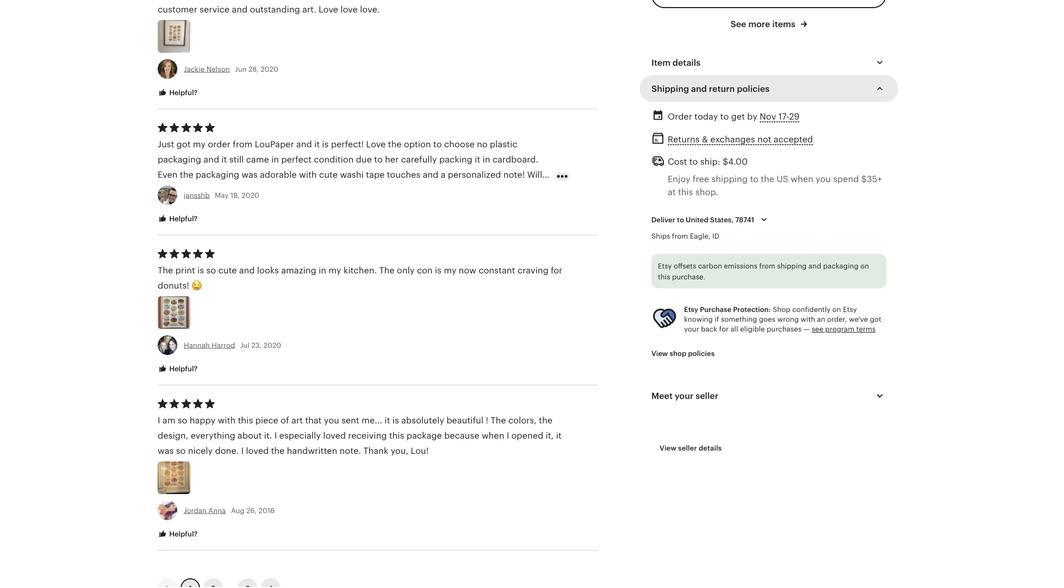 Task type: vqa. For each thing, say whether or not it's contained in the screenshot.
Products
no



Task type: describe. For each thing, give the bounding box(es) containing it.
hannah harrod link
[[184, 341, 235, 349]]

nov 17-29 button
[[760, 108, 800, 125]]

1 vertical spatial so
[[178, 416, 187, 425]]

1 vertical spatial seller
[[678, 445, 697, 453]]

the up it,
[[539, 416, 553, 425]]

on inside just got my order from loupaper and it is perfect! love the option to choose no plastic packaging and it still came in perfect condition due to her carefully packing it in cardboard. even the packaging was adorable with cute washi tape touches and a personalized note! will definitely keep an eye on this shop to order more in the future!!
[[251, 185, 261, 195]]

on inside shop confidently on etsy knowing if something goes wrong with an order, we've got your back for all eligible purchases —
[[833, 306, 841, 314]]

loupaper
[[255, 139, 294, 149]]

helpful? button for hannah harrod
[[150, 359, 206, 379]]

26,
[[246, 507, 257, 515]]

an inside shop confidently on etsy knowing if something goes wrong with an order, we've got your back for all eligible purchases —
[[817, 315, 826, 324]]

exchanges
[[711, 134, 755, 144]]

that
[[305, 416, 322, 425]]

opened
[[512, 431, 544, 441]]

view seller details
[[660, 445, 722, 453]]

to inside enjoy free shipping to the us when you spend $35+ at this shop.
[[750, 174, 759, 184]]

still
[[229, 154, 244, 164]]

eagle,
[[690, 232, 711, 240]]

plastic
[[490, 139, 518, 149]]

eligible
[[740, 325, 765, 333]]

con
[[417, 265, 433, 275]]

harrod
[[212, 341, 235, 349]]

shop.
[[696, 187, 719, 197]]

in down tape
[[364, 185, 371, 195]]

art
[[292, 416, 303, 425]]

helpful? for jackie nelson jun 28, 2020
[[168, 88, 198, 97]]

it right it,
[[556, 431, 562, 441]]

jordan anna link
[[184, 507, 226, 515]]

all
[[731, 325, 739, 333]]

it right the me...
[[385, 416, 390, 425]]

beautiful
[[447, 416, 484, 425]]

meet
[[652, 391, 673, 401]]

1 horizontal spatial more
[[749, 19, 771, 29]]

shop inside just got my order from loupaper and it is perfect! love the option to choose no plastic packaging and it still came in perfect condition due to her carefully packing it in cardboard. even the packaging was adorable with cute washi tape touches and a personalized note! will definitely keep an eye on this shop to order more in the future!!
[[281, 185, 302, 195]]

2020 for 28,
[[261, 65, 278, 73]]

nicely
[[188, 446, 213, 456]]

to right option
[[433, 139, 442, 149]]

policies inside dropdown button
[[737, 84, 770, 94]]

states,
[[710, 216, 734, 224]]

purchases
[[767, 325, 802, 333]]

now
[[459, 265, 477, 275]]

purchase
[[700, 306, 732, 314]]

2 helpful? button from the top
[[150, 209, 206, 229]]

the up her
[[388, 139, 402, 149]]

this up you,
[[389, 431, 404, 441]]

at
[[668, 187, 676, 197]]

policies inside 'button'
[[688, 350, 715, 358]]

am
[[163, 416, 175, 425]]

got inside shop confidently on etsy knowing if something goes wrong with an order, we've got your back for all eligible purchases —
[[870, 315, 882, 324]]

love
[[366, 139, 386, 149]]

back
[[701, 325, 718, 333]]

ships from eagle, id
[[652, 232, 720, 240]]

2 horizontal spatial my
[[444, 265, 457, 275]]

order,
[[827, 315, 848, 324]]

personalized
[[448, 170, 501, 180]]

etsy inside shop confidently on etsy knowing if something goes wrong with an order, we've got your back for all eligible purchases —
[[843, 306, 857, 314]]

came
[[246, 154, 269, 164]]

got inside just got my order from loupaper and it is perfect! love the option to choose no plastic packaging and it still came in perfect condition due to her carefully packing it in cardboard. even the packaging was adorable with cute washi tape touches and a personalized note! will definitely keep an eye on this shop to order more in the future!!
[[177, 139, 191, 149]]

note!
[[504, 170, 525, 180]]

1 horizontal spatial the
[[379, 265, 395, 275]]

piece
[[255, 416, 278, 425]]

handwritten
[[287, 446, 337, 456]]

see program terms link
[[812, 325, 876, 333]]

done.
[[215, 446, 239, 456]]

see
[[812, 325, 824, 333]]

helpful? for hannah harrod jul 23, 2020
[[168, 365, 198, 373]]

ships
[[652, 232, 670, 240]]

spend
[[834, 174, 859, 184]]

helpful? button for jordan anna
[[150, 524, 206, 545]]

kitchen.
[[344, 265, 377, 275]]

1 vertical spatial 2020
[[242, 191, 259, 199]]

get
[[731, 112, 745, 121]]

with inside the "i am so happy with this piece of art that you sent me... it is absolutely beautiful ! the colors, the design, everything about it. i especially loved receiving this package because when i opened it, it was so nicely done. i loved the handwritten note. thank you, lou!"
[[218, 416, 236, 425]]

anna
[[209, 507, 226, 515]]

0 horizontal spatial loved
[[246, 446, 269, 456]]

items
[[773, 19, 796, 29]]

on inside etsy offsets carbon emissions from shipping and packaging on this purchase.
[[861, 262, 869, 270]]

!
[[486, 416, 489, 425]]

helpful? button for jackie nelson
[[150, 83, 206, 103]]

for inside the print is so cute and looks amazing in my kitchen. the only con is my now constant craving for donuts! 🤤
[[551, 265, 563, 275]]

due
[[356, 154, 372, 164]]

jansshb may 18, 2020
[[184, 191, 259, 199]]

no
[[477, 139, 488, 149]]

united
[[686, 216, 709, 224]]

to left get
[[721, 112, 729, 121]]

deliver to united states, 78741
[[652, 216, 754, 224]]

1 horizontal spatial loved
[[323, 431, 346, 441]]

18,
[[231, 191, 240, 199]]

to down perfect
[[304, 185, 312, 195]]

if
[[715, 315, 719, 324]]

when inside enjoy free shipping to the us when you spend $35+ at this shop.
[[791, 174, 814, 184]]

$
[[723, 157, 728, 167]]

order
[[668, 112, 692, 121]]

and left 'still'
[[204, 154, 219, 164]]

&
[[702, 134, 708, 144]]

4.00
[[728, 157, 748, 167]]

deliver
[[652, 216, 676, 224]]

packing
[[439, 154, 473, 164]]

17-
[[779, 112, 790, 121]]

shipping
[[652, 84, 689, 94]]

you,
[[391, 446, 409, 456]]

free
[[693, 174, 709, 184]]

it.
[[264, 431, 272, 441]]

i left opened in the bottom of the page
[[507, 431, 509, 441]]

to right cost
[[690, 157, 698, 167]]

in down loupaper in the top left of the page
[[271, 154, 279, 164]]

the down the it.
[[271, 446, 285, 456]]

it,
[[546, 431, 554, 441]]

a
[[441, 170, 446, 180]]

view details of this review photo by jackie nelson image
[[158, 20, 190, 53]]

cute inside the print is so cute and looks amazing in my kitchen. the only con is my now constant craving for donuts! 🤤
[[218, 265, 237, 275]]

view for view shop policies
[[652, 350, 668, 358]]

it up 'condition' on the left
[[314, 139, 320, 149]]

i left am
[[158, 416, 160, 425]]

not
[[758, 134, 772, 144]]

thank
[[364, 446, 389, 456]]

is inside the "i am so happy with this piece of art that you sent me... it is absolutely beautiful ! the colors, the design, everything about it. i especially loved receiving this package because when i opened it, it was so nicely done. i loved the handwritten note. thank you, lou!"
[[393, 416, 399, 425]]

only
[[397, 265, 415, 275]]

more inside just got my order from loupaper and it is perfect! love the option to choose no plastic packaging and it still came in perfect condition due to her carefully packing it in cardboard. even the packaging was adorable with cute washi tape touches and a personalized note! will definitely keep an eye on this shop to order more in the future!!
[[340, 185, 361, 195]]

knowing
[[684, 315, 713, 324]]

and inside dropdown button
[[691, 84, 707, 94]]

so inside the print is so cute and looks amazing in my kitchen. the only con is my now constant craving for donuts! 🤤
[[206, 265, 216, 275]]

view seller details link
[[652, 439, 730, 458]]

jordan
[[184, 507, 207, 515]]

the inside enjoy free shipping to the us when you spend $35+ at this shop.
[[761, 174, 775, 184]]

it up personalized
[[475, 154, 480, 164]]

shipping and return policies button
[[642, 76, 897, 102]]

enjoy
[[668, 174, 691, 184]]

see more items
[[731, 19, 798, 29]]

details inside dropdown button
[[673, 58, 701, 68]]



Task type: locate. For each thing, give the bounding box(es) containing it.
especially
[[279, 431, 321, 441]]

0 horizontal spatial you
[[324, 416, 339, 425]]

cost
[[668, 157, 687, 167]]

0 vertical spatial so
[[206, 265, 216, 275]]

loved down about
[[246, 446, 269, 456]]

keep
[[199, 185, 219, 195]]

you left 'spend'
[[816, 174, 831, 184]]

1 vertical spatial shipping
[[778, 262, 807, 270]]

2 vertical spatial 2020
[[264, 341, 281, 349]]

jackie nelson link
[[184, 65, 230, 73]]

shop
[[773, 306, 791, 314]]

was down design,
[[158, 446, 174, 456]]

program
[[826, 325, 855, 333]]

0 horizontal spatial shop
[[281, 185, 302, 195]]

0 vertical spatial your
[[684, 325, 699, 333]]

to inside dropdown button
[[677, 216, 684, 224]]

0 horizontal spatial on
[[251, 185, 261, 195]]

seller down meet your seller
[[678, 445, 697, 453]]

3 helpful? button from the top
[[150, 359, 206, 379]]

an up see
[[817, 315, 826, 324]]

and inside the print is so cute and looks amazing in my kitchen. the only con is my now constant craving for donuts! 🤤
[[239, 265, 255, 275]]

1 vertical spatial loved
[[246, 446, 269, 456]]

everything
[[191, 431, 235, 441]]

1 vertical spatial your
[[675, 391, 694, 401]]

0 vertical spatial shipping
[[712, 174, 748, 184]]

2 horizontal spatial the
[[491, 416, 506, 425]]

1 vertical spatial order
[[315, 185, 337, 195]]

0 horizontal spatial my
[[193, 139, 206, 149]]

packaging
[[158, 154, 201, 164], [196, 170, 239, 180], [823, 262, 859, 270]]

option
[[404, 139, 431, 149]]

is up 'condition' on the left
[[322, 139, 329, 149]]

an left eye
[[221, 185, 231, 195]]

was
[[242, 170, 258, 180], [158, 446, 174, 456]]

2 horizontal spatial with
[[801, 315, 816, 324]]

loved
[[323, 431, 346, 441], [246, 446, 269, 456]]

got right just
[[177, 139, 191, 149]]

from for my
[[233, 139, 253, 149]]

jackie
[[184, 65, 205, 73]]

etsy up knowing
[[684, 306, 699, 314]]

and left a
[[423, 170, 439, 180]]

cute left "looks"
[[218, 265, 237, 275]]

confidently
[[793, 306, 831, 314]]

0 horizontal spatial more
[[340, 185, 361, 195]]

view details of this review photo by jordan anna image
[[158, 462, 190, 494]]

1 horizontal spatial you
[[816, 174, 831, 184]]

to left us
[[750, 174, 759, 184]]

your inside shop confidently on etsy knowing if something goes wrong with an order, we've got your back for all eligible purchases —
[[684, 325, 699, 333]]

etsy for etsy offsets carbon emissions from shipping and packaging on this purchase.
[[658, 262, 672, 270]]

this inside enjoy free shipping to the us when you spend $35+ at this shop.
[[678, 187, 693, 197]]

when down the !
[[482, 431, 505, 441]]

helpful? button down hannah
[[150, 359, 206, 379]]

the up the donuts! at the top left
[[158, 265, 173, 275]]

1 horizontal spatial on
[[833, 306, 841, 314]]

shipping inside etsy offsets carbon emissions from shipping and packaging on this purchase.
[[778, 262, 807, 270]]

in
[[271, 154, 279, 164], [483, 154, 490, 164], [364, 185, 371, 195], [319, 265, 326, 275]]

2 vertical spatial with
[[218, 416, 236, 425]]

0 vertical spatial more
[[749, 19, 771, 29]]

order today to get by nov 17-29
[[668, 112, 800, 121]]

1 horizontal spatial policies
[[737, 84, 770, 94]]

was inside just got my order from loupaper and it is perfect! love the option to choose no plastic packaging and it still came in perfect condition due to her carefully packing it in cardboard. even the packaging was adorable with cute washi tape touches and a personalized note! will definitely keep an eye on this shop to order more in the future!!
[[242, 170, 258, 180]]

cute inside just got my order from loupaper and it is perfect! love the option to choose no plastic packaging and it still came in perfect condition due to her carefully packing it in cardboard. even the packaging was adorable with cute washi tape touches and a personalized note! will definitely keep an eye on this shop to order more in the future!!
[[319, 170, 338, 180]]

0 vertical spatial details
[[673, 58, 701, 68]]

28,
[[249, 65, 259, 73]]

your right meet
[[675, 391, 694, 401]]

1 vertical spatial was
[[158, 446, 174, 456]]

in right the amazing
[[319, 265, 326, 275]]

1 vertical spatial when
[[482, 431, 505, 441]]

2020
[[261, 65, 278, 73], [242, 191, 259, 199], [264, 341, 281, 349]]

about
[[238, 431, 262, 441]]

etsy purchase protection:
[[684, 306, 771, 314]]

shop down knowing
[[670, 350, 687, 358]]

view down meet
[[660, 445, 677, 453]]

washi
[[340, 170, 364, 180]]

2 horizontal spatial on
[[861, 262, 869, 270]]

the inside the "i am so happy with this piece of art that you sent me... it is absolutely beautiful ! the colors, the design, everything about it. i especially loved receiving this package because when i opened it, it was so nicely done. i loved the handwritten note. thank you, lou!"
[[491, 416, 506, 425]]

0 horizontal spatial etsy
[[658, 262, 672, 270]]

with up everything
[[218, 416, 236, 425]]

view for view seller details
[[660, 445, 677, 453]]

view inside 'button'
[[652, 350, 668, 358]]

packaging up the confidently
[[823, 262, 859, 270]]

1 vertical spatial shop
[[670, 350, 687, 358]]

and left return
[[691, 84, 707, 94]]

shipping down $
[[712, 174, 748, 184]]

0 vertical spatial cute
[[319, 170, 338, 180]]

shop inside 'button'
[[670, 350, 687, 358]]

1 horizontal spatial from
[[672, 232, 688, 240]]

jackie nelson jun 28, 2020
[[184, 65, 278, 73]]

i right the it.
[[275, 431, 277, 441]]

my left the 'kitchen.'
[[329, 265, 341, 275]]

0 vertical spatial was
[[242, 170, 258, 180]]

1 vertical spatial got
[[870, 315, 882, 324]]

from up 'still'
[[233, 139, 253, 149]]

of
[[281, 416, 289, 425]]

with inside shop confidently on etsy knowing if something goes wrong with an order, we've got your back for all eligible purchases —
[[801, 315, 816, 324]]

carbon
[[698, 262, 722, 270]]

shipping and return policies
[[652, 84, 770, 94]]

even
[[158, 170, 178, 180]]

you right that
[[324, 416, 339, 425]]

0 vertical spatial on
[[251, 185, 261, 195]]

1 vertical spatial for
[[719, 325, 729, 333]]

from inside just got my order from loupaper and it is perfect! love the option to choose no plastic packaging and it still came in perfect condition due to her carefully packing it in cardboard. even the packaging was adorable with cute washi tape touches and a personalized note! will definitely keep an eye on this shop to order more in the future!!
[[233, 139, 253, 149]]

helpful? down jordan
[[168, 530, 198, 538]]

0 vertical spatial from
[[233, 139, 253, 149]]

from for carbon
[[760, 262, 776, 270]]

item
[[652, 58, 671, 68]]

2 helpful? from the top
[[168, 215, 198, 223]]

0 vertical spatial for
[[551, 265, 563, 275]]

i right done.
[[241, 446, 244, 456]]

helpful? button down jordan
[[150, 524, 206, 545]]

view shop policies button
[[644, 344, 723, 364]]

1 vertical spatial details
[[699, 445, 722, 453]]

etsy left offsets
[[658, 262, 672, 270]]

just got my order from loupaper and it is perfect! love the option to choose no plastic packaging and it still came in perfect condition due to her carefully packing it in cardboard. even the packaging was adorable with cute washi tape touches and a personalized note! will definitely keep an eye on this shop to order more in the future!!
[[158, 139, 542, 195]]

0 vertical spatial you
[[816, 174, 831, 184]]

on right eye
[[251, 185, 261, 195]]

accepted
[[774, 134, 813, 144]]

1 horizontal spatial got
[[870, 315, 882, 324]]

1 vertical spatial from
[[672, 232, 688, 240]]

2 vertical spatial packaging
[[823, 262, 859, 270]]

was down came
[[242, 170, 258, 180]]

1 horizontal spatial shipping
[[778, 262, 807, 270]]

to left united
[[677, 216, 684, 224]]

is right the print
[[197, 265, 204, 275]]

seller inside dropdown button
[[696, 391, 719, 401]]

policies down 'back'
[[688, 350, 715, 358]]

amazing
[[281, 265, 317, 275]]

1 horizontal spatial order
[[315, 185, 337, 195]]

me...
[[362, 416, 382, 425]]

item details
[[652, 58, 701, 68]]

0 vertical spatial when
[[791, 174, 814, 184]]

for left all
[[719, 325, 729, 333]]

2020 for 23,
[[264, 341, 281, 349]]

my
[[193, 139, 206, 149], [329, 265, 341, 275], [444, 265, 457, 275]]

and inside etsy offsets carbon emissions from shipping and packaging on this purchase.
[[809, 262, 822, 270]]

wrong
[[778, 315, 799, 324]]

0 horizontal spatial from
[[233, 139, 253, 149]]

0 horizontal spatial for
[[551, 265, 563, 275]]

the right the !
[[491, 416, 506, 425]]

shop
[[281, 185, 302, 195], [670, 350, 687, 358]]

0 vertical spatial shop
[[281, 185, 302, 195]]

my right just
[[193, 139, 206, 149]]

see more items link
[[731, 18, 808, 30]]

view details of this review photo by hannah harrod image
[[158, 296, 190, 329]]

the down tape
[[374, 185, 387, 195]]

1 horizontal spatial an
[[817, 315, 826, 324]]

my inside just got my order from loupaper and it is perfect! love the option to choose no plastic packaging and it still came in perfect condition due to her carefully packing it in cardboard. even the packaging was adorable with cute washi tape touches and a personalized note! will definitely keep an eye on this shop to order more in the future!!
[[193, 139, 206, 149]]

so right am
[[178, 416, 187, 425]]

4 helpful? button from the top
[[150, 524, 206, 545]]

seller right meet
[[696, 391, 719, 401]]

3 helpful? from the top
[[168, 365, 198, 373]]

to left her
[[374, 154, 383, 164]]

the up definitely
[[180, 170, 194, 180]]

0 horizontal spatial policies
[[688, 350, 715, 358]]

shipping
[[712, 174, 748, 184], [778, 262, 807, 270]]

1 helpful? button from the top
[[150, 83, 206, 103]]

1 horizontal spatial for
[[719, 325, 729, 333]]

you inside the "i am so happy with this piece of art that you sent me... it is absolutely beautiful ! the colors, the design, everything about it. i especially loved receiving this package because when i opened it, it was so nicely done. i loved the handwritten note. thank you, lou!"
[[324, 416, 339, 425]]

0 vertical spatial 2020
[[261, 65, 278, 73]]

this up about
[[238, 416, 253, 425]]

in down the no
[[483, 154, 490, 164]]

1 vertical spatial more
[[340, 185, 361, 195]]

0 vertical spatial an
[[221, 185, 231, 195]]

see
[[731, 19, 747, 29]]

2 vertical spatial from
[[760, 262, 776, 270]]

condition
[[314, 154, 354, 164]]

meet your seller
[[652, 391, 719, 401]]

cute down 'condition' on the left
[[319, 170, 338, 180]]

this inside just got my order from loupaper and it is perfect! love the option to choose no plastic packaging and it still came in perfect condition due to her carefully packing it in cardboard. even the packaging was adorable with cute washi tape touches and a personalized note! will definitely keep an eye on this shop to order more in the future!!
[[264, 185, 279, 195]]

0 vertical spatial packaging
[[158, 154, 201, 164]]

this left purchase.
[[658, 273, 671, 281]]

view up meet
[[652, 350, 668, 358]]

from right ships
[[672, 232, 688, 240]]

my left now
[[444, 265, 457, 275]]

0 horizontal spatial the
[[158, 265, 173, 275]]

0 horizontal spatial got
[[177, 139, 191, 149]]

0 vertical spatial policies
[[737, 84, 770, 94]]

1 horizontal spatial my
[[329, 265, 341, 275]]

us
[[777, 174, 789, 184]]

order down 'condition' on the left
[[315, 185, 337, 195]]

1 horizontal spatial with
[[299, 170, 317, 180]]

policies up by
[[737, 84, 770, 94]]

for
[[551, 265, 563, 275], [719, 325, 729, 333]]

just
[[158, 139, 174, 149]]

helpful? button down 'jackie'
[[150, 83, 206, 103]]

ship:
[[701, 157, 721, 167]]

deliver to united states, 78741 button
[[644, 208, 779, 231]]

0 vertical spatial got
[[177, 139, 191, 149]]

etsy for etsy purchase protection:
[[684, 306, 699, 314]]

2020 right 18,
[[242, 191, 259, 199]]

from inside etsy offsets carbon emissions from shipping and packaging on this purchase.
[[760, 262, 776, 270]]

0 horizontal spatial an
[[221, 185, 231, 195]]

and up perfect
[[296, 139, 312, 149]]

purchase.
[[672, 273, 706, 281]]

0 horizontal spatial shipping
[[712, 174, 748, 184]]

goes
[[759, 315, 776, 324]]

1 horizontal spatial etsy
[[684, 306, 699, 314]]

0 horizontal spatial was
[[158, 446, 174, 456]]

1 vertical spatial view
[[660, 445, 677, 453]]

shipping inside enjoy free shipping to the us when you spend $35+ at this shop.
[[712, 174, 748, 184]]

1 horizontal spatial when
[[791, 174, 814, 184]]

is right the me...
[[393, 416, 399, 425]]

with up — at the right bottom of the page
[[801, 315, 816, 324]]

$35+
[[862, 174, 882, 184]]

loved up note. at the left bottom of the page
[[323, 431, 346, 441]]

2 vertical spatial so
[[176, 446, 186, 456]]

was inside the "i am so happy with this piece of art that you sent me... it is absolutely beautiful ! the colors, the design, everything about it. i especially loved receiving this package because when i opened it, it was so nicely done. i loved the handwritten note. thank you, lou!"
[[158, 446, 174, 456]]

in inside the print is so cute and looks amazing in my kitchen. the only con is my now constant craving for donuts! 🤤
[[319, 265, 326, 275]]

packaging inside etsy offsets carbon emissions from shipping and packaging on this purchase.
[[823, 262, 859, 270]]

1 horizontal spatial shop
[[670, 350, 687, 358]]

with
[[299, 170, 317, 180], [801, 315, 816, 324], [218, 416, 236, 425]]

order up 'still'
[[208, 139, 231, 149]]

when inside the "i am so happy with this piece of art that you sent me... it is absolutely beautiful ! the colors, the design, everything about it. i especially loved receiving this package because when i opened it, it was so nicely done. i loved the handwritten note. thank you, lou!"
[[482, 431, 505, 441]]

2 horizontal spatial from
[[760, 262, 776, 270]]

0 horizontal spatial order
[[208, 139, 231, 149]]

🤤
[[192, 281, 200, 290]]

shop down adorable
[[281, 185, 302, 195]]

to
[[721, 112, 729, 121], [433, 139, 442, 149], [374, 154, 383, 164], [690, 157, 698, 167], [750, 174, 759, 184], [304, 185, 312, 195], [677, 216, 684, 224]]

helpful? down hannah
[[168, 365, 198, 373]]

your inside dropdown button
[[675, 391, 694, 401]]

tape
[[366, 170, 385, 180]]

package
[[407, 431, 442, 441]]

returns & exchanges not accepted
[[668, 134, 813, 144]]

1 vertical spatial an
[[817, 315, 826, 324]]

more right see
[[749, 19, 771, 29]]

when
[[791, 174, 814, 184], [482, 431, 505, 441]]

an inside just got my order from loupaper and it is perfect! love the option to choose no plastic packaging and it still came in perfect condition due to her carefully packing it in cardboard. even the packaging was adorable with cute washi tape touches and a personalized note! will definitely keep an eye on this shop to order more in the future!!
[[221, 185, 231, 195]]

emissions
[[724, 262, 758, 270]]

0 horizontal spatial with
[[218, 416, 236, 425]]

receiving
[[348, 431, 387, 441]]

from right 'emissions'
[[760, 262, 776, 270]]

0 vertical spatial loved
[[323, 431, 346, 441]]

0 vertical spatial with
[[299, 170, 317, 180]]

1 horizontal spatial cute
[[319, 170, 338, 180]]

today
[[695, 112, 718, 121]]

helpful? down 'jackie'
[[168, 88, 198, 97]]

shipping up shop in the right of the page
[[778, 262, 807, 270]]

1 horizontal spatial was
[[242, 170, 258, 180]]

1 vertical spatial you
[[324, 416, 339, 425]]

you
[[816, 174, 831, 184], [324, 416, 339, 425]]

on up the order,
[[833, 306, 841, 314]]

for right craving
[[551, 265, 563, 275]]

packaging up keep
[[196, 170, 239, 180]]

aug
[[231, 507, 245, 515]]

etsy up we've
[[843, 306, 857, 314]]

0 horizontal spatial cute
[[218, 265, 237, 275]]

item details button
[[642, 50, 897, 76]]

78741
[[736, 216, 754, 224]]

helpful? for jordan anna aug 26, 2016
[[168, 530, 198, 538]]

1 vertical spatial with
[[801, 315, 816, 324]]

2 vertical spatial on
[[833, 306, 841, 314]]

your down knowing
[[684, 325, 699, 333]]

definitely
[[158, 185, 197, 195]]

on
[[251, 185, 261, 195], [861, 262, 869, 270], [833, 306, 841, 314]]

carefully
[[401, 154, 437, 164]]

with down perfect
[[299, 170, 317, 180]]

2020 right the 23,
[[264, 341, 281, 349]]

is right con on the top left of page
[[435, 265, 442, 275]]

1 vertical spatial on
[[861, 262, 869, 270]]

when right us
[[791, 174, 814, 184]]

so right the print
[[206, 265, 216, 275]]

2 horizontal spatial etsy
[[843, 306, 857, 314]]

is inside just got my order from loupaper and it is perfect! love the option to choose no plastic packaging and it still came in perfect condition due to her carefully packing it in cardboard. even the packaging was adorable with cute washi tape touches and a personalized note! will definitely keep an eye on this shop to order more in the future!!
[[322, 139, 329, 149]]

helpful? button down definitely
[[150, 209, 206, 229]]

etsy offsets carbon emissions from shipping and packaging on this purchase.
[[658, 262, 869, 281]]

shop confidently on etsy knowing if something goes wrong with an order, we've got your back for all eligible purchases —
[[684, 306, 882, 333]]

the left only
[[379, 265, 395, 275]]

2020 right 28, at the left of the page
[[261, 65, 278, 73]]

it left 'still'
[[222, 154, 227, 164]]

this down adorable
[[264, 185, 279, 195]]

her
[[385, 154, 399, 164]]

etsy inside etsy offsets carbon emissions from shipping and packaging on this purchase.
[[658, 262, 672, 270]]

1 vertical spatial cute
[[218, 265, 237, 275]]

i am so happy with this piece of art that you sent me... it is absolutely beautiful ! the colors, the design, everything about it. i especially loved receiving this package because when i opened it, it was so nicely done. i loved the handwritten note. thank you, lou!
[[158, 416, 562, 456]]

and up the confidently
[[809, 262, 822, 270]]

for inside shop confidently on etsy knowing if something goes wrong with an order, we've got your back for all eligible purchases —
[[719, 325, 729, 333]]

nov
[[760, 112, 776, 121]]

packaging up even
[[158, 154, 201, 164]]

29
[[790, 112, 800, 121]]

1 vertical spatial policies
[[688, 350, 715, 358]]

jansshb
[[184, 191, 210, 199]]

you inside enjoy free shipping to the us when you spend $35+ at this shop.
[[816, 174, 831, 184]]

0 horizontal spatial when
[[482, 431, 505, 441]]

this inside etsy offsets carbon emissions from shipping and packaging on this purchase.
[[658, 273, 671, 281]]

4 helpful? from the top
[[168, 530, 198, 538]]

0 vertical spatial seller
[[696, 391, 719, 401]]

hannah
[[184, 341, 210, 349]]

see program terms
[[812, 325, 876, 333]]

craving
[[518, 265, 549, 275]]

on up we've
[[861, 262, 869, 270]]

2016
[[259, 507, 275, 515]]

got up terms
[[870, 315, 882, 324]]

0 vertical spatial order
[[208, 139, 231, 149]]

with inside just got my order from loupaper and it is perfect! love the option to choose no plastic packaging and it still came in perfect condition due to her carefully packing it in cardboard. even the packaging was adorable with cute washi tape touches and a personalized note! will definitely keep an eye on this shop to order more in the future!!
[[299, 170, 317, 180]]

1 vertical spatial packaging
[[196, 170, 239, 180]]

0 vertical spatial view
[[652, 350, 668, 358]]

1 helpful? from the top
[[168, 88, 198, 97]]



